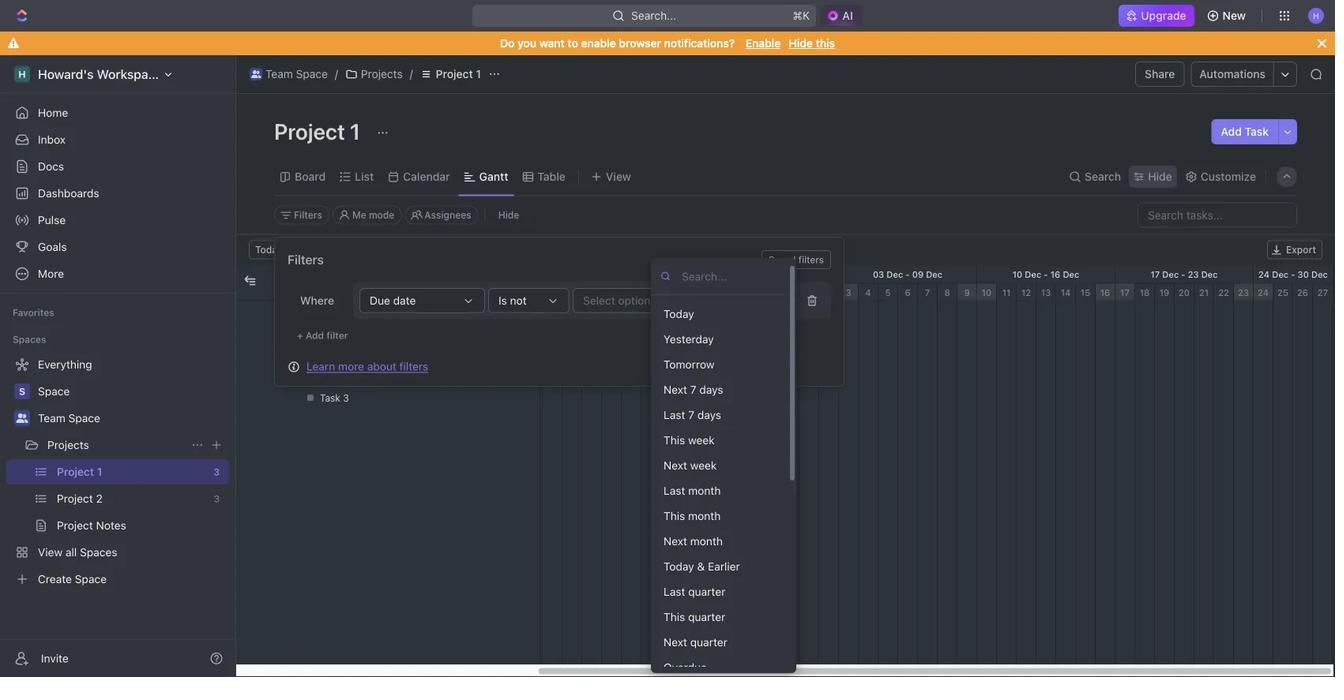 Task type: describe. For each thing, give the bounding box(es) containing it.
favorites
[[13, 307, 54, 318]]

next quarter
[[664, 636, 728, 649]]

search button
[[1064, 166, 1126, 188]]

1 22 from the left
[[626, 288, 637, 298]]

this for this month
[[664, 510, 685, 523]]

dashboards link
[[6, 181, 229, 206]]

28
[[744, 288, 755, 298]]

7 for next 7 days
[[690, 384, 697, 397]]

saved
[[769, 254, 796, 266]]

0 vertical spatial 2
[[826, 288, 832, 298]]

1 horizontal spatial 17
[[1121, 288, 1130, 298]]

last month
[[664, 485, 721, 498]]

spaces
[[13, 334, 46, 345]]

5
[[885, 288, 891, 298]]

table
[[538, 170, 566, 183]]

dashboards
[[38, 187, 99, 200]]

12 element
[[1017, 284, 1037, 301]]

yesterday
[[664, 333, 714, 346]]

this
[[816, 37, 835, 50]]

days for last 7 days
[[698, 409, 721, 422]]

1 horizontal spatial 19
[[597, 269, 607, 280]]

gantt
[[479, 170, 508, 183]]

2 horizontal spatial 23
[[1238, 288, 1249, 298]]

4 dec from the left
[[1025, 269, 1042, 280]]

upgrade link
[[1119, 5, 1194, 27]]

2 21 element from the left
[[1195, 284, 1215, 301]]

pulse link
[[6, 208, 229, 233]]

export button
[[1267, 241, 1323, 260]]

8 dec from the left
[[1272, 269, 1289, 280]]

4 column header from the left
[[513, 266, 540, 301]]

project inside the project 1 cell
[[314, 310, 346, 321]]

inbox link
[[6, 127, 229, 153]]

docs link
[[6, 154, 229, 179]]

assignees button
[[405, 206, 479, 225]]

2 22 element from the left
[[1215, 284, 1234, 301]]

pulse
[[38, 214, 66, 227]]

1 inside project 1 link
[[476, 68, 481, 81]]

month for last month
[[688, 485, 721, 498]]

2 24 element from the left
[[1254, 284, 1274, 301]]

17 dec - 23 dec element
[[1116, 266, 1254, 283]]

10 for 10
[[982, 288, 992, 298]]

upgrade
[[1141, 9, 1187, 22]]

add task
[[1221, 125, 1269, 138]]

0 vertical spatial space
[[296, 68, 328, 81]]

quarter for last quarter
[[688, 586, 726, 599]]

month for next month
[[690, 535, 723, 548]]

19 nov - 25 nov
[[597, 269, 665, 280]]

‎task for ‎task 1
[[320, 337, 340, 348]]

filters
[[294, 210, 322, 221]]

last for last quarter
[[664, 586, 685, 599]]

calendar
[[403, 170, 450, 183]]

2 inside the to do 
 
 
 
 
 ‎task 2 cell
[[343, 365, 349, 376]]

Search tasks... text field
[[1139, 203, 1297, 227]]

team inside tree
[[38, 412, 65, 425]]

next month
[[664, 535, 723, 548]]

add task button
[[1212, 119, 1279, 145]]

list link
[[352, 166, 374, 188]]

overdue button
[[657, 656, 782, 678]]

invite
[[41, 653, 69, 666]]

1 horizontal spatial today button
[[657, 302, 782, 327]]

tomorrow
[[664, 358, 715, 371]]

do you want to enable browser notifications? enable hide this
[[500, 37, 835, 50]]

2 23 element from the left
[[1234, 284, 1254, 301]]

week for next week
[[690, 459, 717, 472]]

goals
[[38, 241, 67, 254]]

task inside cell
[[320, 393, 340, 404]]

14 element
[[1056, 284, 1076, 301]]

0 vertical spatial project 1
[[436, 68, 481, 81]]

1 22 element from the left
[[622, 284, 642, 301]]

select option
[[583, 294, 651, 307]]

week for this week
[[688, 434, 715, 447]]

24 right option
[[665, 288, 676, 298]]

project 1 - 0.00% row
[[236, 301, 540, 329]]

 image inside tree grid
[[245, 275, 256, 286]]

next for next week
[[664, 459, 687, 472]]

1 vertical spatial project 1
[[274, 118, 365, 144]]

space inside tree
[[68, 412, 100, 425]]

projects inside tree
[[47, 439, 89, 452]]

enable
[[581, 37, 616, 50]]

- for 16
[[1044, 269, 1048, 280]]

learn more about filters link
[[307, 360, 428, 373]]

1 / from the left
[[335, 68, 338, 81]]

6 dec from the left
[[1163, 269, 1179, 280]]

next for next quarter
[[664, 636, 687, 649]]

03 dec - 09 dec
[[873, 269, 943, 280]]

projects link inside tree
[[47, 433, 185, 458]]

0 horizontal spatial 26
[[705, 288, 716, 298]]

0 horizontal spatial 23
[[646, 288, 657, 298]]

next month button
[[657, 529, 782, 555]]

17 dec - 23 dec
[[1151, 269, 1218, 280]]

project inside project 1 link
[[436, 68, 473, 81]]

0 vertical spatial 7
[[925, 288, 930, 298]]

earlier
[[708, 561, 740, 574]]

0 vertical spatial filters
[[799, 254, 824, 266]]

enable
[[746, 37, 781, 50]]

browser
[[619, 37, 661, 50]]

option
[[618, 294, 651, 307]]

10 for 10 dec - 16 dec
[[1013, 269, 1023, 280]]

saved filters
[[769, 254, 824, 266]]

2 horizontal spatial 26
[[1297, 288, 1309, 298]]

29
[[764, 288, 775, 298]]

hide inside dropdown button
[[1148, 170, 1172, 183]]

1 horizontal spatial team
[[266, 68, 293, 81]]

project 1 inside cell
[[314, 310, 353, 321]]

0 vertical spatial team space link
[[246, 65, 332, 84]]

1 18 from the left
[[547, 288, 557, 298]]

Search... text field
[[682, 265, 781, 288]]

next quarter button
[[657, 631, 782, 656]]

0 vertical spatial projects
[[361, 68, 403, 81]]

- for 23
[[1182, 269, 1186, 280]]

25 for second 25 element from the right
[[685, 288, 696, 298]]

today & earlier
[[664, 561, 740, 574]]

1 vertical spatial project
[[274, 118, 345, 144]]

new button
[[1201, 3, 1256, 28]]

11 element
[[997, 284, 1017, 301]]

2 dec from the left
[[887, 269, 903, 280]]

- for 30
[[1291, 269, 1296, 280]]

1 column header from the left
[[236, 266, 260, 301]]

days for next 7 days
[[700, 384, 723, 397]]

learn more about filters
[[307, 360, 428, 373]]

1 horizontal spatial projects link
[[341, 65, 407, 84]]

quarter for this quarter
[[688, 611, 726, 624]]

5 dec from the left
[[1063, 269, 1080, 280]]

this month
[[664, 510, 721, 523]]

today & earlier button
[[657, 555, 782, 580]]

1 20 element from the left
[[582, 284, 602, 301]]

09
[[912, 269, 924, 280]]

9 dec from the left
[[1312, 269, 1328, 280]]

select option button
[[573, 288, 797, 314]]

yesterday button
[[657, 327, 782, 352]]

hide button
[[1129, 166, 1177, 188]]

- for 02
[[768, 269, 772, 280]]

9
[[964, 288, 970, 298]]

24 down 24 dec - 30 dec
[[1258, 288, 1269, 298]]

1 vertical spatial filters
[[400, 360, 428, 373]]

select
[[583, 294, 615, 307]]

28 element
[[740, 284, 760, 301]]

next for next 7 days
[[664, 384, 687, 397]]

2 17 element from the left
[[1116, 284, 1135, 301]]

about
[[367, 360, 397, 373]]

0 horizontal spatial add
[[306, 330, 324, 341]]

4
[[866, 288, 871, 298]]

1 21 from the left
[[607, 288, 616, 298]]

inbox
[[38, 133, 66, 146]]

- for 25
[[629, 269, 633, 280]]

13
[[1041, 288, 1051, 298]]

month for this month
[[688, 510, 721, 523]]

0 vertical spatial 3
[[846, 288, 851, 298]]

assignees
[[425, 210, 471, 221]]

0 horizontal spatial today button
[[249, 241, 289, 260]]

1 horizontal spatial 23
[[1188, 269, 1199, 280]]

7 for last 7 days
[[688, 409, 695, 422]]

11
[[1002, 288, 1011, 298]]

filter
[[327, 330, 348, 341]]

0 vertical spatial today
[[255, 245, 283, 256]]

30 element
[[780, 284, 800, 301]]

0 horizontal spatial 25
[[635, 269, 646, 280]]

2 19 element from the left
[[1155, 284, 1175, 301]]

7 dec from the left
[[1202, 269, 1218, 280]]

home link
[[6, 100, 229, 126]]

share
[[1145, 68, 1175, 81]]

team space inside tree
[[38, 412, 100, 425]]

1 horizontal spatial user group image
[[251, 70, 261, 78]]

this month button
[[657, 504, 782, 529]]

2 18 element from the left
[[1135, 284, 1155, 301]]

tomorrow button
[[657, 352, 782, 378]]

10 dec - 16 dec element
[[977, 266, 1116, 283]]

project 1 cell
[[284, 301, 489, 329]]

to do 
 
 
 
 
 ‎task 1 cell
[[284, 329, 489, 357]]

calendar link
[[400, 166, 450, 188]]

02
[[774, 269, 785, 280]]

task 3
[[320, 393, 349, 404]]

task 3 row
[[236, 384, 540, 412]]

to do 
 
 
 
 
 ‎task 2 cell
[[284, 357, 489, 384]]

24 dec - 30 dec
[[1259, 269, 1328, 280]]

1 21 element from the left
[[602, 284, 622, 301]]



Task type: locate. For each thing, give the bounding box(es) containing it.
0 vertical spatial this
[[664, 434, 685, 447]]

1 24 element from the left
[[661, 284, 681, 301]]

19 element
[[563, 284, 582, 301], [1155, 284, 1175, 301]]

- down search tasks... text box
[[1182, 269, 1186, 280]]

0 horizontal spatial 17 element
[[523, 284, 543, 301]]

24 element down 24 dec - 30 dec
[[1254, 284, 1274, 301]]

0 vertical spatial task
[[1245, 125, 1269, 138]]

today button down filters dropdown button
[[249, 241, 289, 260]]

2 vertical spatial project
[[314, 310, 346, 321]]

customize button
[[1180, 166, 1261, 188]]

1 vertical spatial week
[[690, 459, 717, 472]]

22 element down 19 nov - 25 nov element
[[622, 284, 642, 301]]

2 vertical spatial 7
[[688, 409, 695, 422]]

- up option
[[629, 269, 633, 280]]

1 horizontal spatial 20 element
[[1175, 284, 1195, 301]]

docs
[[38, 160, 64, 173]]

18 element right 16 element
[[1135, 284, 1155, 301]]

16
[[1051, 269, 1061, 280], [1100, 288, 1110, 298]]

week down last 7 days
[[688, 434, 715, 447]]

month up this month
[[688, 485, 721, 498]]

column header
[[236, 266, 260, 301], [260, 266, 284, 301], [489, 266, 513, 301], [513, 266, 540, 301]]

0 horizontal spatial /
[[335, 68, 338, 81]]

24 down export button
[[1259, 269, 1270, 280]]

today up the yesterday
[[664, 308, 694, 321]]

1 vertical spatial 2
[[343, 365, 349, 376]]

0 horizontal spatial 21 element
[[602, 284, 622, 301]]

0 horizontal spatial hide
[[498, 210, 519, 221]]

user group image
[[251, 70, 261, 78], [16, 414, 28, 424]]

favorites button
[[6, 303, 61, 322]]

1 vertical spatial ‎task
[[320, 365, 340, 376]]

0 vertical spatial week
[[688, 434, 715, 447]]

‎task up learn
[[320, 337, 340, 348]]

tree grid containing project 1
[[236, 266, 540, 665]]

last down next week
[[664, 485, 685, 498]]

2 20 element from the left
[[1175, 284, 1195, 301]]

0 horizontal spatial 25 element
[[681, 284, 701, 301]]

month inside this month button
[[688, 510, 721, 523]]

7
[[925, 288, 930, 298], [690, 384, 697, 397], [688, 409, 695, 422]]

1 horizontal spatial 30
[[1298, 269, 1309, 280]]

nov up option
[[649, 269, 665, 280]]

27 element left 28
[[721, 284, 740, 301]]

- left 02
[[768, 269, 772, 280]]

18 right 16 element
[[1140, 288, 1150, 298]]

filters
[[799, 254, 824, 266], [400, 360, 428, 373]]

23 down 19 nov - 25 nov element
[[646, 288, 657, 298]]

21 element down 19 nov - 25 nov
[[602, 284, 622, 301]]

3 - from the left
[[906, 269, 910, 280]]

25 element
[[681, 284, 701, 301], [1274, 284, 1294, 301]]

sidebar navigation
[[0, 55, 236, 678]]

25 up option
[[635, 269, 646, 280]]

25 up the yesterday
[[685, 288, 696, 298]]

3 nov from the left
[[749, 269, 765, 280]]

0 horizontal spatial 30
[[784, 288, 795, 298]]

1 horizontal spatial 21
[[1199, 288, 1209, 298]]

1 horizontal spatial 17 element
[[1116, 284, 1135, 301]]

add right +
[[306, 330, 324, 341]]

30 down export
[[1298, 269, 1309, 280]]

2 20 from the left
[[1179, 288, 1190, 298]]

0 horizontal spatial task
[[320, 393, 340, 404]]

22 element
[[622, 284, 642, 301], [1215, 284, 1234, 301]]

board link
[[292, 166, 326, 188]]

19 element down 17 dec - 23 dec
[[1155, 284, 1175, 301]]

7 down next 7 days
[[688, 409, 695, 422]]

this quarter
[[664, 611, 726, 624]]

21 element down '17 dec - 23 dec' element
[[1195, 284, 1215, 301]]

1 19 element from the left
[[563, 284, 582, 301]]

0 horizontal spatial projects link
[[47, 433, 185, 458]]

1 27 from the left
[[725, 288, 735, 298]]

hide inside button
[[498, 210, 519, 221]]

13 element
[[1037, 284, 1056, 301]]

- inside '17 dec - 23 dec' element
[[1182, 269, 1186, 280]]

21 left option
[[607, 288, 616, 298]]

automations button
[[1192, 62, 1274, 86]]

last up this quarter on the bottom
[[664, 586, 685, 599]]

25 element up the yesterday
[[681, 284, 701, 301]]

2 vertical spatial today
[[664, 561, 694, 574]]

10 dec - 16 dec
[[1013, 269, 1080, 280]]

next inside button
[[664, 535, 687, 548]]

24 element right option
[[661, 284, 681, 301]]

0 horizontal spatial 16
[[1051, 269, 1061, 280]]

24 dec - 30 dec element
[[1254, 266, 1334, 283]]

0 horizontal spatial 10
[[982, 288, 992, 298]]

1 horizontal spatial space
[[296, 68, 328, 81]]

this for this week
[[664, 434, 685, 447]]

next week
[[664, 459, 717, 472]]

27 left 28
[[725, 288, 735, 298]]

15 element
[[1076, 284, 1096, 301]]

month inside last month button
[[688, 485, 721, 498]]

0 horizontal spatial 20
[[586, 288, 597, 298]]

2 vertical spatial hide
[[498, 210, 519, 221]]

3 inside cell
[[343, 393, 349, 404]]

3 this from the top
[[664, 611, 685, 624]]

home
[[38, 106, 68, 119]]

1 vertical spatial 7
[[690, 384, 697, 397]]

1 vertical spatial quarter
[[688, 611, 726, 624]]

26
[[735, 269, 746, 280], [705, 288, 716, 298], [1297, 288, 1309, 298]]

22 down 19 nov - 25 nov
[[626, 288, 637, 298]]

goals link
[[6, 235, 229, 260]]

2 ‎task from the top
[[320, 365, 340, 376]]

last for last 7 days
[[664, 409, 685, 422]]

03
[[873, 269, 884, 280]]

2 right learn
[[343, 365, 349, 376]]

+
[[297, 330, 303, 341]]

0 vertical spatial team space
[[266, 68, 328, 81]]

19 up select
[[597, 269, 607, 280]]

2 27 from the left
[[1318, 288, 1328, 298]]

1 horizontal spatial task
[[1245, 125, 1269, 138]]

10 element
[[977, 284, 997, 301]]

next week button
[[657, 454, 782, 479]]

29 element
[[760, 284, 780, 301]]

1 horizontal spatial hide
[[789, 37, 813, 50]]

3 last from the top
[[664, 586, 685, 599]]

0 horizontal spatial space
[[68, 412, 100, 425]]

22 element down '17 dec - 23 dec' element
[[1215, 284, 1234, 301]]

20 element down '17 dec - 23 dec' element
[[1175, 284, 1195, 301]]

hide right search at the top of the page
[[1148, 170, 1172, 183]]

0 horizontal spatial projects
[[47, 439, 89, 452]]

18 element
[[543, 284, 563, 301], [1135, 284, 1155, 301]]

6
[[905, 288, 911, 298]]

1 horizontal spatial /
[[410, 68, 413, 81]]

2 vertical spatial this
[[664, 611, 685, 624]]

add up customize
[[1221, 125, 1242, 138]]

team space
[[266, 68, 328, 81], [38, 412, 100, 425]]

21 down '17 dec - 23 dec' element
[[1199, 288, 1209, 298]]

1 horizontal spatial 18 element
[[1135, 284, 1155, 301]]

project 1 link
[[416, 65, 485, 84]]

1 23 element from the left
[[642, 284, 661, 301]]

21 element
[[602, 284, 622, 301], [1195, 284, 1215, 301]]

- up 13
[[1044, 269, 1048, 280]]

- inside 24 dec - 30 dec element
[[1291, 269, 1296, 280]]

0 vertical spatial last
[[664, 409, 685, 422]]

 image
[[245, 275, 256, 286]]

2 26 element from the left
[[1294, 284, 1313, 301]]

1 vertical spatial 10
[[982, 288, 992, 298]]

next 7 days
[[664, 384, 723, 397]]

20 for second '20' element from the right
[[586, 288, 597, 298]]

2 next from the top
[[664, 459, 687, 472]]

0 horizontal spatial 3
[[343, 393, 349, 404]]

- inside 10 dec - 16 dec element
[[1044, 269, 1048, 280]]

want
[[539, 37, 565, 50]]

board
[[295, 170, 326, 183]]

26 left 28
[[705, 288, 716, 298]]

1 horizontal spatial 2
[[826, 288, 832, 298]]

last 7 days
[[664, 409, 721, 422]]

to
[[568, 37, 578, 50]]

26 up 28
[[735, 269, 746, 280]]

next up overdue
[[664, 636, 687, 649]]

customize
[[1201, 170, 1256, 183]]

2 horizontal spatial hide
[[1148, 170, 1172, 183]]

last up this week
[[664, 409, 685, 422]]

today button down 28
[[657, 302, 782, 327]]

03 dec - 09 dec element
[[839, 266, 977, 283]]

1 ‎task from the top
[[320, 337, 340, 348]]

row group
[[236, 301, 540, 665]]

0 horizontal spatial team
[[38, 412, 65, 425]]

this for this quarter
[[664, 611, 685, 624]]

10 up 12 in the top of the page
[[1013, 269, 1023, 280]]

0 vertical spatial month
[[688, 485, 721, 498]]

export
[[1286, 245, 1316, 256]]

20 element
[[582, 284, 602, 301], [1175, 284, 1195, 301]]

1 vertical spatial 30
[[784, 288, 795, 298]]

27 element down 24 dec - 30 dec element
[[1313, 284, 1334, 301]]

this down last month
[[664, 510, 685, 523]]

‎task 2
[[320, 365, 349, 376]]

20 for 1st '20' element from right
[[1179, 288, 1190, 298]]

last for last month
[[664, 485, 685, 498]]

team space link inside tree
[[38, 406, 226, 431]]

tree inside sidebar navigation
[[6, 352, 229, 593]]

1 vertical spatial today
[[664, 308, 694, 321]]

19 down 17 dec - 23 dec
[[1160, 288, 1170, 298]]

‎task 2 row
[[236, 357, 540, 384]]

1 vertical spatial projects
[[47, 439, 89, 452]]

2 25 element from the left
[[1274, 284, 1294, 301]]

- inside 03 dec - 09 dec element
[[906, 269, 910, 280]]

1 - from the left
[[629, 269, 633, 280]]

17 element
[[523, 284, 543, 301], [1116, 284, 1135, 301]]

1 inside the project 1 cell
[[349, 310, 353, 321]]

15
[[1081, 288, 1091, 298]]

next
[[664, 384, 687, 397], [664, 459, 687, 472], [664, 535, 687, 548], [664, 636, 687, 649]]

1 nov from the left
[[610, 269, 626, 280]]

row
[[236, 266, 540, 301]]

⌘k
[[793, 9, 810, 22]]

30 right 29 element
[[784, 288, 795, 298]]

8
[[945, 288, 950, 298]]

0 horizontal spatial 18
[[547, 288, 557, 298]]

0 horizontal spatial 23 element
[[642, 284, 661, 301]]

0 horizontal spatial 22 element
[[622, 284, 642, 301]]

0 vertical spatial projects link
[[341, 65, 407, 84]]

3
[[846, 288, 851, 298], [343, 393, 349, 404]]

- inside 19 nov - 25 nov element
[[629, 269, 633, 280]]

19 nov - 25 nov element
[[563, 266, 701, 283]]

26 element left 28
[[701, 284, 721, 301]]

0 vertical spatial 30
[[1298, 269, 1309, 280]]

16 up the 13 element
[[1051, 269, 1061, 280]]

1 vertical spatial 3
[[343, 393, 349, 404]]

quarter up 'overdue' button
[[690, 636, 728, 649]]

16 right the 15 element
[[1100, 288, 1110, 298]]

row group containing project 1
[[236, 301, 540, 665]]

0 horizontal spatial 21
[[607, 288, 616, 298]]

1 horizontal spatial projects
[[361, 68, 403, 81]]

23 element
[[642, 284, 661, 301], [1234, 284, 1254, 301]]

25 down 24 dec - 30 dec
[[1278, 288, 1289, 298]]

14
[[1061, 288, 1071, 298]]

17 element right the 15 element
[[1116, 284, 1135, 301]]

this up next week
[[664, 434, 685, 447]]

6 - from the left
[[1291, 269, 1296, 280]]

1 horizontal spatial 23 element
[[1234, 284, 1254, 301]]

12
[[1022, 288, 1031, 298]]

‎task down ‎task 1 at left
[[320, 365, 340, 376]]

1 inside to do 
 
 
 
 
 ‎task 1 "cell"
[[343, 337, 347, 348]]

1 17 element from the left
[[523, 284, 543, 301]]

this week
[[664, 434, 715, 447]]

3 column header from the left
[[489, 266, 513, 301]]

0 horizontal spatial 18 element
[[543, 284, 563, 301]]

26 nov - 02 dec element
[[701, 266, 839, 283]]

this down 'last quarter'
[[664, 611, 685, 624]]

25
[[635, 269, 646, 280], [685, 288, 696, 298], [1278, 288, 1289, 298]]

 image
[[521, 279, 532, 290]]

1 vertical spatial space
[[68, 412, 100, 425]]

1 horizontal spatial 16
[[1100, 288, 1110, 298]]

nov for 26
[[749, 269, 765, 280]]

- left the 09
[[906, 269, 910, 280]]

hide left the this at the top
[[789, 37, 813, 50]]

add inside add task button
[[1221, 125, 1242, 138]]

projects link
[[341, 65, 407, 84], [47, 433, 185, 458]]

filters right about at the left of page
[[400, 360, 428, 373]]

0 horizontal spatial 20 element
[[582, 284, 602, 301]]

1 18 element from the left
[[543, 284, 563, 301]]

project 1
[[436, 68, 481, 81], [274, 118, 365, 144], [314, 310, 353, 321]]

0 horizontal spatial 26 element
[[701, 284, 721, 301]]

2 last from the top
[[664, 485, 685, 498]]

week up last month
[[690, 459, 717, 472]]

1 vertical spatial days
[[698, 409, 721, 422]]

3 left 4
[[846, 288, 851, 298]]

23 element down 24 dec - 30 dec element
[[1234, 284, 1254, 301]]

0 horizontal spatial 19 element
[[563, 284, 582, 301]]

filters right the saved
[[799, 254, 824, 266]]

0 horizontal spatial 19
[[567, 288, 577, 298]]

tree grid
[[236, 266, 540, 665]]

18 left select
[[547, 288, 557, 298]]

name column header
[[284, 266, 489, 301]]

1 horizontal spatial team space link
[[246, 65, 332, 84]]

1 horizontal spatial 27
[[1318, 288, 1328, 298]]

add
[[1221, 125, 1242, 138], [306, 330, 324, 341]]

22 down '17 dec - 23 dec' element
[[1219, 288, 1229, 298]]

2 horizontal spatial 19
[[1160, 288, 1170, 298]]

more
[[338, 360, 364, 373]]

4 - from the left
[[1044, 269, 1048, 280]]

1 vertical spatial user group image
[[16, 414, 28, 424]]

+ add filter
[[297, 330, 348, 341]]

2 / from the left
[[410, 68, 413, 81]]

hide button
[[492, 206, 526, 225]]

1 next from the top
[[664, 384, 687, 397]]

26 element
[[701, 284, 721, 301], [1294, 284, 1313, 301]]

1 25 element from the left
[[681, 284, 701, 301]]

last
[[664, 409, 685, 422], [664, 485, 685, 498], [664, 586, 685, 599]]

2 22 from the left
[[1219, 288, 1229, 298]]

1 last from the top
[[664, 409, 685, 422]]

18
[[547, 288, 557, 298], [1140, 288, 1150, 298]]

2 horizontal spatial nov
[[749, 269, 765, 280]]

2 nov from the left
[[649, 269, 665, 280]]

team space link
[[246, 65, 332, 84], [38, 406, 226, 431]]

‎task inside "cell"
[[320, 337, 340, 348]]

2 - from the left
[[768, 269, 772, 280]]

0 vertical spatial team
[[266, 68, 293, 81]]

25 element down 24 dec - 30 dec
[[1274, 284, 1294, 301]]

next down this week
[[664, 459, 687, 472]]

1 vertical spatial team space link
[[38, 406, 226, 431]]

1 26 element from the left
[[701, 284, 721, 301]]

1 vertical spatial hide
[[1148, 170, 1172, 183]]

1 horizontal spatial 26
[[735, 269, 746, 280]]

30
[[1298, 269, 1309, 280], [784, 288, 795, 298]]

‎task 1 row
[[236, 329, 540, 357]]

do
[[500, 37, 515, 50]]

week
[[688, 434, 715, 447], [690, 459, 717, 472]]

23 down '17 dec - 23 dec' element
[[1238, 288, 1249, 298]]

1 vertical spatial team
[[38, 412, 65, 425]]

2 column header from the left
[[260, 266, 284, 301]]

where
[[300, 294, 334, 307]]

1 this from the top
[[664, 434, 685, 447]]

1 vertical spatial projects link
[[47, 433, 185, 458]]

17 inside '17 dec - 23 dec' element
[[1151, 269, 1160, 280]]

26 down 24 dec - 30 dec element
[[1297, 288, 1309, 298]]

10 left 11 on the top
[[982, 288, 992, 298]]

hide down gantt
[[498, 210, 519, 221]]

12 nov - 18 nov element
[[424, 266, 563, 283]]

0 horizontal spatial nov
[[610, 269, 626, 280]]

- down export button
[[1291, 269, 1296, 280]]

2 right 30 element
[[826, 288, 832, 298]]

month up today & earlier
[[690, 535, 723, 548]]

1 horizontal spatial 18
[[1140, 288, 1150, 298]]

27 down 24 dec - 30 dec element
[[1318, 288, 1328, 298]]

25 for 1st 25 element from right
[[1278, 288, 1289, 298]]

2 21 from the left
[[1199, 288, 1209, 298]]

20 element left option
[[582, 284, 602, 301]]

1 dec from the left
[[788, 269, 804, 280]]

tree
[[6, 352, 229, 593]]

today button
[[249, 241, 289, 260], [657, 302, 782, 327]]

3 dec from the left
[[926, 269, 943, 280]]

1 horizontal spatial 26 element
[[1294, 284, 1313, 301]]

nov for 19
[[610, 269, 626, 280]]

task down ‎task 2
[[320, 393, 340, 404]]

0 vertical spatial days
[[700, 384, 723, 397]]

filters button
[[274, 206, 329, 225]]

- for 09
[[906, 269, 910, 280]]

2 vertical spatial quarter
[[690, 636, 728, 649]]

next for next month
[[664, 535, 687, 548]]

user group image inside tree
[[16, 414, 28, 424]]

23 down search tasks... text box
[[1188, 269, 1199, 280]]

7 left "8"
[[925, 288, 930, 298]]

3 next from the top
[[664, 535, 687, 548]]

18 element left select
[[543, 284, 563, 301]]

table link
[[534, 166, 566, 188]]

2 27 element from the left
[[1313, 284, 1334, 301]]

1 horizontal spatial nov
[[649, 269, 665, 280]]

quarter for next quarter
[[690, 636, 728, 649]]

task
[[1245, 125, 1269, 138], [320, 393, 340, 404]]

23
[[1188, 269, 1199, 280], [646, 288, 657, 298], [1238, 288, 1249, 298]]

0 horizontal spatial filters
[[400, 360, 428, 373]]

1 20 from the left
[[586, 288, 597, 298]]

27 element
[[721, 284, 740, 301], [1313, 284, 1334, 301]]

19 element left select
[[563, 284, 582, 301]]

2 vertical spatial project 1
[[314, 310, 353, 321]]

3 down ‎task 2
[[343, 393, 349, 404]]

task up customize
[[1245, 125, 1269, 138]]

task inside button
[[1245, 125, 1269, 138]]

5 - from the left
[[1182, 269, 1186, 280]]

quarter up "next quarter"
[[688, 611, 726, 624]]

overdue
[[664, 662, 707, 675]]

24
[[1259, 269, 1270, 280], [665, 288, 676, 298], [1258, 288, 1269, 298]]

month
[[688, 485, 721, 498], [688, 510, 721, 523], [690, 535, 723, 548]]

0 horizontal spatial user group image
[[16, 414, 28, 424]]

2 18 from the left
[[1140, 288, 1150, 298]]

0 vertical spatial today button
[[249, 241, 289, 260]]

2 this from the top
[[664, 510, 685, 523]]

next 7 days button
[[657, 378, 782, 403]]

20 down 17 dec - 23 dec
[[1179, 288, 1190, 298]]

quarter down today & earlier
[[688, 586, 726, 599]]

to do 
 
 
 
 
 task 3 cell
[[284, 384, 489, 412]]

1 27 element from the left
[[721, 284, 740, 301]]

this quarter button
[[657, 605, 782, 631]]

1 vertical spatial add
[[306, 330, 324, 341]]

tree containing team space
[[6, 352, 229, 593]]

today inside button
[[664, 561, 694, 574]]

today left & at the bottom of the page
[[664, 561, 694, 574]]

- inside 26 nov - 02 dec element
[[768, 269, 772, 280]]

today
[[255, 245, 283, 256], [664, 308, 694, 321], [664, 561, 694, 574]]

last 7 days button
[[657, 403, 782, 428]]

‎task inside cell
[[320, 365, 340, 376]]

26 element down 24 dec - 30 dec element
[[1294, 284, 1313, 301]]

7 up last 7 days
[[690, 384, 697, 397]]

4 next from the top
[[664, 636, 687, 649]]

24 element
[[661, 284, 681, 301], [1254, 284, 1274, 301]]

today down filters dropdown button
[[255, 245, 283, 256]]

month inside 'next month' button
[[690, 535, 723, 548]]

19 left select
[[567, 288, 577, 298]]

month up next month
[[688, 510, 721, 523]]

23 element down 19 nov - 25 nov element
[[642, 284, 661, 301]]

1 horizontal spatial 20
[[1179, 288, 1190, 298]]

learn
[[307, 360, 335, 373]]

‎task for ‎task 2
[[320, 365, 340, 376]]

next down this month
[[664, 535, 687, 548]]

1 horizontal spatial 21 element
[[1195, 284, 1215, 301]]

0 vertical spatial 16
[[1051, 269, 1061, 280]]

0 horizontal spatial 17
[[528, 288, 537, 298]]

1 vertical spatial task
[[320, 393, 340, 404]]

days
[[700, 384, 723, 397], [698, 409, 721, 422]]

automations
[[1200, 68, 1266, 81]]

16 element
[[1096, 284, 1116, 301]]

17 element down 12 nov - 18 nov element
[[523, 284, 543, 301]]

1
[[476, 68, 481, 81], [350, 118, 361, 144], [807, 288, 811, 298], [349, 310, 353, 321], [343, 337, 347, 348]]

nov up 28 element
[[749, 269, 765, 280]]



Task type: vqa. For each thing, say whether or not it's contained in the screenshot.
SHARE,
no



